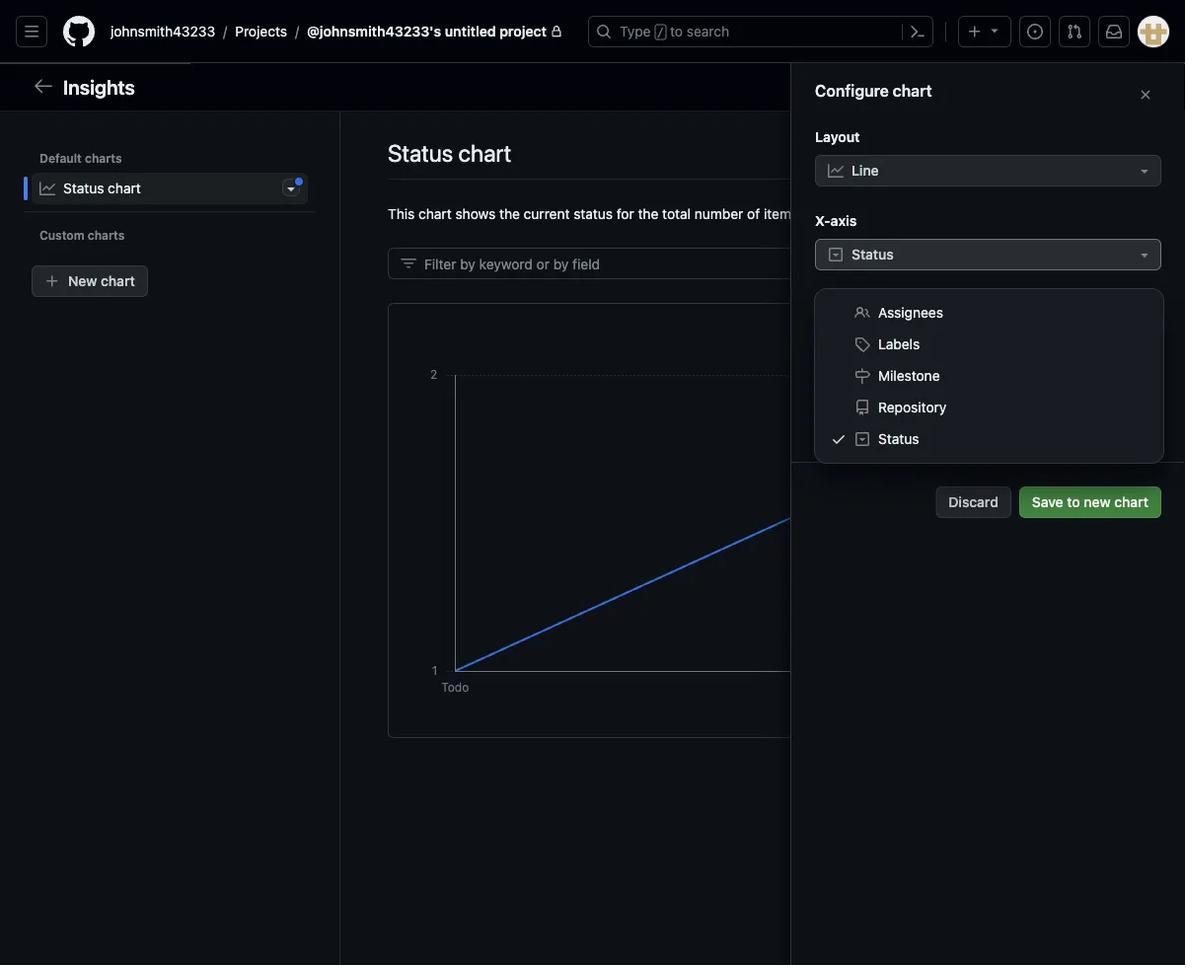 Task type: vqa. For each thing, say whether or not it's contained in the screenshot.
1st dot fill icon from the bottom of the Explore element
no



Task type: locate. For each thing, give the bounding box(es) containing it.
/ left projects
[[223, 23, 227, 39]]

plus image
[[967, 24, 983, 39]]

custom charts
[[39, 228, 125, 242]]

x-
[[815, 212, 831, 228]]

status up this
[[388, 139, 453, 167]]

1 vertical spatial status
[[63, 180, 104, 196]]

/ right type
[[657, 26, 664, 39]]

0 horizontal spatial the
[[499, 205, 520, 222]]

tag image
[[855, 337, 871, 352]]

1 horizontal spatial /
[[295, 23, 299, 39]]

2 the from the left
[[638, 205, 659, 222]]

0 horizontal spatial configure
[[815, 81, 889, 100]]

/ inside the type / to search
[[657, 26, 664, 39]]

1 axis from the top
[[831, 212, 857, 228]]

project navigation
[[0, 63, 1185, 112]]

single select image
[[855, 431, 871, 447]]

discard
[[1109, 257, 1153, 270], [949, 494, 999, 510]]

command palette image
[[910, 24, 926, 39]]

1 horizontal spatial discard
[[1109, 257, 1153, 270]]

x-axis
[[815, 212, 857, 228]]

/ right projects
[[295, 23, 299, 39]]

repository
[[878, 399, 947, 416]]

y-axis
[[815, 380, 857, 396]]

repository radio item
[[823, 392, 1156, 423]]

johnsmith43233
[[111, 23, 215, 39]]

view filters region
[[388, 248, 1162, 279]]

project.
[[849, 205, 898, 222]]

2 vertical spatial status
[[878, 431, 919, 447]]

0 vertical spatial configure
[[815, 81, 889, 100]]

your
[[817, 205, 845, 222]]

0 horizontal spatial status
[[63, 180, 104, 196]]

project
[[500, 23, 547, 39]]

default
[[39, 151, 82, 165]]

status chart
[[388, 139, 512, 167], [63, 180, 141, 196]]

0 vertical spatial charts
[[85, 151, 122, 165]]

chart options image
[[283, 181, 299, 196]]

milestone radio item
[[823, 360, 1156, 392]]

new
[[68, 273, 97, 289]]

1 vertical spatial axis
[[830, 380, 857, 396]]

group
[[815, 296, 856, 312]]

configure up layout
[[815, 81, 889, 100]]

1 vertical spatial status chart
[[63, 180, 141, 196]]

axis for x-
[[831, 212, 857, 228]]

type
[[620, 23, 651, 39]]

to
[[670, 23, 683, 39], [1067, 494, 1080, 510]]

current
[[524, 205, 570, 222]]

0 horizontal spatial discard
[[949, 494, 999, 510]]

configure
[[815, 81, 889, 100], [1084, 143, 1149, 159]]

0 horizontal spatial /
[[223, 23, 227, 39]]

projects link
[[227, 16, 295, 47]]

1 horizontal spatial status chart
[[388, 139, 512, 167]]

1 horizontal spatial to
[[1067, 494, 1080, 510]]

1 vertical spatial discard button
[[936, 487, 1011, 518]]

configure chart
[[815, 81, 932, 100]]

graph image
[[39, 181, 55, 196]]

status down repository
[[878, 431, 919, 447]]

charts right default
[[85, 151, 122, 165]]

status chart up shows
[[388, 139, 512, 167]]

0 vertical spatial discard button
[[1100, 250, 1162, 277]]

in
[[802, 205, 814, 222]]

search
[[687, 23, 730, 39]]

configure chart region
[[0, 63, 1185, 965]]

close configuration pane image
[[1138, 87, 1154, 103]]

discard button
[[1100, 250, 1162, 277], [936, 487, 1011, 518]]

status
[[574, 205, 613, 222]]

1 horizontal spatial configure
[[1084, 143, 1149, 159]]

(optional)
[[879, 296, 944, 312]]

for
[[617, 205, 634, 222]]

by
[[860, 296, 876, 312]]

group
[[815, 297, 1164, 455]]

charts for custom charts
[[88, 228, 125, 242]]

configure for configure
[[1084, 143, 1149, 159]]

configure down close configuration pane image
[[1084, 143, 1149, 159]]

labels radio item
[[823, 329, 1156, 360]]

chart inside 'link'
[[108, 180, 141, 196]]

status inside status radio item
[[878, 431, 919, 447]]

2 horizontal spatial status
[[878, 431, 919, 447]]

layout
[[815, 128, 860, 145]]

chart
[[893, 81, 932, 100], [458, 139, 512, 167], [108, 180, 141, 196], [419, 205, 452, 222], [101, 273, 135, 289], [1115, 494, 1149, 510]]

1 vertical spatial to
[[1067, 494, 1080, 510]]

the
[[499, 205, 520, 222], [638, 205, 659, 222]]

configure for configure chart
[[815, 81, 889, 100]]

charts
[[85, 151, 122, 165], [88, 228, 125, 242]]

issue opened image
[[1027, 24, 1043, 39]]

the right shows
[[499, 205, 520, 222]]

1 vertical spatial discard
[[949, 494, 999, 510]]

group containing assignees
[[815, 297, 1164, 455]]

homepage image
[[63, 16, 95, 47]]

to left search
[[670, 23, 683, 39]]

axis right in
[[831, 212, 857, 228]]

list
[[103, 16, 576, 47]]

configure inside region
[[815, 81, 889, 100]]

/
[[223, 23, 227, 39], [295, 23, 299, 39], [657, 26, 664, 39]]

0 horizontal spatial to
[[670, 23, 683, 39]]

charts right custom
[[88, 228, 125, 242]]

status down default charts
[[63, 180, 104, 196]]

1 vertical spatial charts
[[88, 228, 125, 242]]

this
[[388, 205, 415, 222]]

1 vertical spatial configure
[[1084, 143, 1149, 159]]

configure inside button
[[1084, 143, 1149, 159]]

0 vertical spatial status
[[388, 139, 453, 167]]

1 horizontal spatial discard button
[[1100, 250, 1162, 277]]

0 vertical spatial discard
[[1109, 257, 1153, 270]]

the right for
[[638, 205, 659, 222]]

0 horizontal spatial status chart
[[63, 180, 141, 196]]

people image
[[855, 305, 871, 321]]

assignees radio item
[[823, 297, 1156, 329]]

axis
[[831, 212, 857, 228], [830, 380, 857, 396]]

/ for type
[[657, 26, 664, 39]]

status
[[388, 139, 453, 167], [63, 180, 104, 196], [878, 431, 919, 447]]

@johnsmith43233's untitled project link
[[299, 16, 570, 47]]

2 axis from the top
[[830, 380, 857, 396]]

status chart inside 'link'
[[63, 180, 141, 196]]

chart inside button
[[101, 273, 135, 289]]

status chart down default charts
[[63, 180, 141, 196]]

discard inside 'configure chart' region
[[949, 494, 999, 510]]

new chart
[[68, 273, 135, 289]]

charts for default charts
[[85, 151, 122, 165]]

1 horizontal spatial the
[[638, 205, 659, 222]]

items
[[764, 205, 799, 222]]

to left new
[[1067, 494, 1080, 510]]

default charts
[[39, 151, 122, 165]]

0 vertical spatial axis
[[831, 212, 857, 228]]

2 horizontal spatial /
[[657, 26, 664, 39]]

0 horizontal spatial discard button
[[936, 487, 1011, 518]]

untitled
[[445, 23, 496, 39]]

axis up repo image
[[830, 380, 857, 396]]

return to project view image
[[32, 74, 55, 97]]



Task type: describe. For each thing, give the bounding box(es) containing it.
check image
[[831, 431, 847, 447]]

group inside 'configure chart' region
[[815, 297, 1164, 455]]

/ for johnsmith43233
[[223, 23, 227, 39]]

assignees
[[878, 304, 943, 321]]

save
[[1032, 494, 1064, 510]]

milestone
[[878, 368, 940, 384]]

labels
[[878, 336, 920, 352]]

to inside button
[[1067, 494, 1080, 510]]

list containing johnsmith43233 / projects /
[[103, 16, 576, 47]]

default charts element
[[24, 173, 316, 204]]

status inside status chart 'link'
[[63, 180, 104, 196]]

@johnsmith43233's untitled project
[[307, 23, 547, 39]]

status chart link
[[32, 173, 308, 204]]

discard inside view filters region
[[1109, 257, 1153, 270]]

sc 9kayk9 0 image
[[1130, 79, 1146, 95]]

Filter by keyword or by field field
[[424, 249, 1076, 278]]

milestone image
[[855, 368, 871, 384]]

new chart button
[[32, 265, 148, 297]]

0 vertical spatial status chart
[[388, 139, 512, 167]]

type / to search
[[620, 23, 730, 39]]

insights
[[63, 75, 135, 98]]

1 horizontal spatial status
[[388, 139, 453, 167]]

0 vertical spatial to
[[670, 23, 683, 39]]

custom
[[39, 228, 84, 242]]

save to new chart
[[1032, 494, 1149, 510]]

@johnsmith43233's
[[307, 23, 441, 39]]

shows
[[455, 205, 496, 222]]

johnsmith43233 link
[[103, 16, 223, 47]]

lock image
[[551, 26, 563, 37]]

of
[[747, 205, 760, 222]]

y-
[[815, 380, 830, 396]]

number
[[695, 205, 744, 222]]

group by (optional)
[[815, 296, 944, 312]]

chart inside button
[[1115, 494, 1149, 510]]

this chart shows the current status for the total number of items in your project.
[[388, 205, 898, 222]]

1 the from the left
[[499, 205, 520, 222]]

git pull request image
[[1067, 24, 1083, 39]]

discard button inside view filters region
[[1100, 250, 1162, 277]]

projects
[[235, 23, 287, 39]]

status radio item
[[823, 423, 1156, 455]]

unsaved changes image
[[295, 178, 303, 186]]

johnsmith43233 / projects /
[[111, 23, 299, 39]]

repo image
[[855, 400, 871, 416]]

save to new chart button
[[1019, 487, 1162, 518]]

notifications image
[[1106, 24, 1122, 39]]

axis for y-
[[830, 380, 857, 396]]

sc 9kayk9 0 image
[[401, 256, 416, 271]]

line chart describing discrete data. it consists of 1 series. the x-axis shows status. the y-axis shows count with a minimum value of 1 and a maximum value of 2. this chart data can only be accessed as a table. image
[[420, 336, 1129, 706]]

total
[[662, 205, 691, 222]]

triangle down image
[[987, 22, 1003, 38]]

configure button
[[1048, 135, 1162, 167]]

new
[[1084, 494, 1111, 510]]



